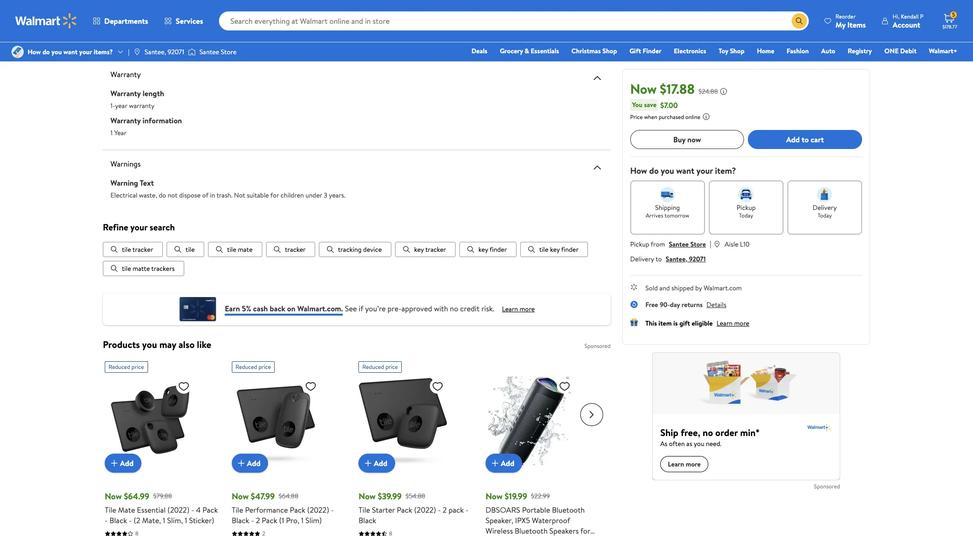 Task type: describe. For each thing, give the bounding box(es) containing it.
mate
[[238, 245, 253, 255]]

sticker)
[[189, 516, 214, 526]]

black for now $64.99
[[110, 516, 127, 526]]

pickup from santee store |
[[631, 239, 712, 249]]

add inside button
[[787, 134, 801, 145]]

pack left (1
[[262, 516, 278, 526]]

tile matte trackers list item
[[103, 261, 184, 277]]

shop for christmas shop
[[603, 46, 618, 56]]

h)
[[245, 26, 254, 36]]

items
[[848, 19, 867, 30]]

now $17.88
[[631, 80, 695, 98]]

black inside now $47.99 $64.88 tile performance pack (2022) - black - 2 pack (1 pro, 1 slim)
[[232, 516, 249, 526]]

learn more about strikethrough prices image
[[720, 88, 728, 95]]

tile for now $39.99
[[359, 505, 370, 516]]

tile mate list item
[[208, 242, 262, 258]]

items?
[[94, 47, 113, 57]]

reduced for $39.99
[[363, 363, 384, 371]]

dbsoars portable bluetooth speaker, ipx5 waterproof wireless bluetooth speakers for party outdoor, christmas gifts for men-black（1 pack) image
[[486, 377, 575, 466]]

of
[[202, 191, 209, 200]]

gift finder
[[630, 46, 662, 56]]

trackers
[[151, 264, 175, 274]]

1 horizontal spatial 92071
[[690, 254, 707, 264]]

services
[[176, 16, 203, 26]]

grocery
[[500, 46, 523, 56]]

and
[[660, 284, 670, 293]]

tile mate
[[227, 245, 253, 255]]

1 vertical spatial more
[[735, 319, 750, 328]]

buy
[[674, 134, 686, 145]]

1 vertical spatial learn
[[717, 319, 733, 328]]

santee inside the pickup from santee store |
[[669, 240, 689, 249]]

key finder list item
[[460, 242, 517, 258]]

1 left slim,
[[163, 516, 165, 526]]

you save $7.00
[[633, 100, 678, 110]]

2 4.53 from the left
[[147, 39, 160, 48]]

- left pack
[[438, 505, 441, 516]]

products you may also like
[[103, 339, 211, 351]]

1 horizontal spatial |
[[710, 239, 712, 249]]

price for $47.99
[[259, 363, 271, 371]]

tracker for tile tracker
[[133, 245, 153, 255]]

0 vertical spatial learn
[[502, 304, 518, 314]]

how do you want your item?
[[631, 165, 737, 177]]

pre-
[[388, 303, 402, 314]]

capitalone image
[[179, 298, 217, 322]]

year
[[115, 101, 127, 111]]

(2022) for now $47.99
[[307, 505, 329, 516]]

tracker inside 'list item'
[[285, 245, 306, 255]]

now $19.99 $22.99 dbsoars portable bluetooth speaker, ipx5 waterproof wireless bluetooth speakers f
[[486, 491, 591, 537]]

tile for tile tracker
[[122, 245, 131, 255]]

warranty
[[129, 101, 155, 111]]

see
[[345, 303, 357, 314]]

if
[[359, 303, 364, 314]]

0.41
[[129, 39, 141, 48]]

risk.
[[482, 303, 495, 314]]

2 vertical spatial you
[[142, 339, 157, 351]]

- down $47.99
[[251, 516, 254, 526]]

5%
[[242, 303, 251, 314]]

one
[[885, 46, 900, 56]]

tile matte trackers button
[[103, 261, 184, 277]]

gift
[[630, 46, 642, 56]]

(2
[[134, 516, 140, 526]]

add button for $39.99
[[359, 454, 395, 473]]

add to cart image for 'dbsoars portable bluetooth speaker, ipx5 waterproof wireless bluetooth speakers for party outdoor, christmas gifts for men-black（1 pack)' image
[[490, 458, 501, 470]]

inches
[[161, 39, 180, 48]]

add for now $47.99
[[247, 458, 261, 469]]

home link
[[753, 46, 779, 56]]

warnings image
[[592, 162, 604, 173]]

product group containing now $39.99
[[359, 358, 473, 537]]

$79.88
[[153, 492, 172, 501]]

0 horizontal spatial wireless
[[140, 11, 164, 21]]

how for how do you want your items?
[[28, 47, 41, 57]]

0 vertical spatial santee,
[[145, 47, 166, 57]]

reduced price for $39.99
[[363, 363, 398, 371]]

add for now $39.99
[[374, 458, 388, 469]]

$19.99
[[505, 491, 528, 503]]

dbsoars
[[486, 505, 521, 516]]

0 horizontal spatial to
[[194, 11, 200, 21]]

intent image for shipping image
[[661, 187, 676, 203]]

0 horizontal spatial more
[[520, 304, 535, 314]]

delivery to santee, 92071
[[631, 254, 707, 264]]

now $47.99 $64.88 tile performance pack (2022) - black - 2 pack (1 pro, 1 slim)
[[232, 491, 334, 526]]

refine your search
[[103, 221, 175, 233]]

3 warranty from the top
[[111, 115, 141, 126]]

(1
[[279, 516, 284, 526]]

by
[[696, 284, 703, 293]]

assembled product dimensions (l x w x h) 4.53 x 0.41 x 4.53 inches
[[111, 26, 254, 48]]

1 horizontal spatial sponsored
[[815, 483, 841, 491]]

year
[[114, 128, 127, 138]]

purchased
[[659, 113, 685, 121]]

when
[[645, 113, 658, 121]]

now $64.99 $79.88 tile mate essential (2022) - 4 pack - black - (2 mate, 1 slim, 1 sticker)
[[105, 491, 218, 526]]

registry
[[848, 46, 873, 56]]

tile for now $64.99
[[105, 505, 116, 516]]

add to cart image for now $39.99
[[363, 458, 374, 470]]

eligible
[[692, 319, 713, 328]]

up
[[186, 11, 193, 21]]

christmas shop
[[572, 46, 618, 56]]

tile for tile key finder
[[540, 245, 549, 255]]

tracking device list item
[[319, 242, 392, 258]]

$24.88
[[699, 87, 719, 96]]

add to cart
[[787, 134, 825, 145]]

refine
[[103, 221, 128, 233]]

black for now $39.99
[[359, 516, 377, 526]]

gift finder link
[[626, 46, 666, 56]]

walmart+
[[930, 46, 958, 56]]

- left 4
[[191, 505, 194, 516]]

do inside the "warning text electrical waste, do not dispose of in trash. not suitable for children under 3 years."
[[159, 191, 166, 200]]

list containing tile tracker
[[103, 242, 611, 277]]

Walmart Site-Wide search field
[[219, 11, 810, 30]]

mate,
[[142, 516, 161, 526]]

product
[[148, 26, 175, 36]]

&
[[525, 46, 530, 56]]

2 inside now $47.99 $64.88 tile performance pack (2022) - black - 2 pack (1 pro, 1 slim)
[[256, 516, 260, 526]]

add to favorites list, tile mate essential (2022) - 4 pack - black - (2 mate, 1 slim, 1 sticker) image
[[178, 381, 190, 393]]

pack down $64.88
[[290, 505, 306, 516]]

tile key finder button
[[521, 242, 589, 258]]

tracking
[[338, 245, 362, 255]]

warranty for warranty length 1-year warranty warranty information 1 year
[[111, 88, 141, 99]]

tracker list item
[[266, 242, 315, 258]]

earn
[[225, 303, 240, 314]]

gift
[[680, 319, 691, 328]]

hi,
[[893, 12, 900, 20]]

2 vertical spatial your
[[130, 221, 148, 233]]

warnings
[[111, 159, 141, 169]]

on
[[287, 303, 296, 314]]

key tracker list item
[[395, 242, 456, 258]]

0 vertical spatial sponsored
[[585, 342, 611, 350]]

0 horizontal spatial |
[[128, 47, 130, 57]]

w
[[231, 26, 238, 36]]

tile list item
[[167, 242, 204, 258]]

your for items?
[[79, 47, 92, 57]]

reorder
[[836, 12, 857, 20]]

0 vertical spatial santee
[[200, 47, 219, 57]]

want for items?
[[63, 47, 78, 57]]

one debit
[[885, 46, 917, 56]]

christmas shop link
[[568, 46, 622, 56]]

pack inside 'now $39.99 $54.88 tile starter pack (2022) - 2 pack - black'
[[397, 505, 413, 516]]

walmart+ link
[[926, 46, 963, 56]]

key finder button
[[460, 242, 517, 258]]

tile mate essential (2022) - 4 pack - black - (2 mate, 1 slim, 1 sticker) image
[[105, 377, 193, 466]]

- right slim)
[[331, 505, 334, 516]]

warranty for warranty
[[111, 69, 141, 80]]

range
[[166, 11, 184, 21]]

price for $64.99
[[132, 363, 144, 371]]

product group containing now $19.99
[[486, 358, 600, 537]]

0 horizontal spatial store
[[221, 47, 237, 57]]

x right w on the top left of the page
[[240, 26, 244, 36]]

you
[[633, 100, 643, 110]]

4
[[196, 505, 201, 516]]

dimensions
[[177, 26, 215, 36]]

now for now $39.99 $54.88 tile starter pack (2022) - 2 pack - black
[[359, 491, 376, 503]]

add up the $19.99
[[501, 458, 515, 469]]

toy shop
[[719, 46, 745, 56]]

tile tracker list item
[[103, 242, 163, 258]]

reorder my items
[[836, 12, 867, 30]]

$7.00
[[661, 100, 678, 110]]

add button for $47.99
[[232, 454, 268, 473]]

like
[[197, 339, 211, 351]]

item?
[[716, 165, 737, 177]]

how for how do you want your item?
[[631, 165, 648, 177]]

pickup for pickup from santee store |
[[631, 240, 650, 249]]

1 inside "warranty length 1-year warranty warranty information 1 year"
[[111, 128, 113, 138]]

legal information image
[[703, 113, 711, 121]]

$22.99
[[531, 492, 550, 501]]

auto
[[822, 46, 836, 56]]



Task type: locate. For each thing, give the bounding box(es) containing it.
0 horizontal spatial 92071
[[168, 47, 184, 57]]

(2022) inside 'now $39.99 $54.88 tile starter pack (2022) - 2 pack - black'
[[415, 505, 436, 516]]

shop right christmas
[[603, 46, 618, 56]]

tracking device
[[338, 245, 382, 255]]

1 horizontal spatial price
[[259, 363, 271, 371]]

wireless down dbsoars
[[486, 526, 513, 537]]

tile inside tile matte trackers button
[[122, 264, 131, 274]]

2 horizontal spatial your
[[697, 165, 714, 177]]

aisle l10
[[725, 240, 750, 249]]

pickup today
[[737, 203, 756, 220]]

4.53 down assembled
[[111, 39, 123, 48]]

add button up $47.99
[[232, 454, 268, 473]]

1 horizontal spatial reduced price
[[236, 363, 271, 371]]

0 horizontal spatial 2
[[256, 516, 260, 526]]

1 tile from the left
[[105, 505, 116, 516]]

x left '0.41'
[[125, 39, 128, 48]]

learn more
[[502, 304, 535, 314]]

fashion link
[[783, 46, 814, 56]]

(2022) inside now $47.99 $64.88 tile performance pack (2022) - black - 2 pack (1 pro, 1 slim)
[[307, 505, 329, 516]]

cash
[[253, 303, 268, 314]]

delivery today
[[813, 203, 838, 220]]

add
[[787, 134, 801, 145], [120, 458, 134, 469], [247, 458, 261, 469], [374, 458, 388, 469], [501, 458, 515, 469]]

want left items?
[[63, 47, 78, 57]]

do left not
[[159, 191, 166, 200]]

1 horizontal spatial (2022)
[[307, 505, 329, 516]]

5
[[953, 11, 956, 19]]

your for item?
[[697, 165, 714, 177]]

1 vertical spatial your
[[697, 165, 714, 177]]

1 horizontal spatial wireless
[[486, 526, 513, 537]]

product group containing now $47.99
[[232, 358, 346, 537]]

now up you
[[631, 80, 657, 98]]

2 horizontal spatial black
[[359, 516, 377, 526]]

0 vertical spatial your
[[79, 47, 92, 57]]

registry link
[[844, 46, 877, 56]]

pickup down "intent image for pickup"
[[737, 203, 756, 213]]

2 horizontal spatial tile
[[359, 505, 370, 516]]

tile inside tile button
[[186, 245, 195, 255]]

learn
[[502, 304, 518, 314], [717, 319, 733, 328]]

dispose
[[179, 191, 201, 200]]

santee, down "product"
[[145, 47, 166, 57]]

add button
[[105, 454, 141, 473], [232, 454, 268, 473], [359, 454, 395, 473], [486, 454, 522, 473]]

1 horizontal spatial learn
[[717, 319, 733, 328]]

delivery for to
[[631, 254, 655, 264]]

 image down dimensions
[[188, 47, 196, 57]]

1 horizontal spatial key
[[479, 245, 489, 255]]

today inside pickup today
[[740, 212, 754, 220]]

do for how do you want your items?
[[42, 47, 50, 57]]

2 inside 'now $39.99 $54.88 tile starter pack (2022) - 2 pack - black'
[[443, 505, 447, 516]]

- right pack
[[466, 505, 469, 516]]

pickup left 'from'
[[631, 240, 650, 249]]

1 horizontal spatial store
[[691, 240, 707, 249]]

0 vertical spatial delivery
[[813, 203, 838, 213]]

1 horizontal spatial reduced
[[236, 363, 257, 371]]

0 horizontal spatial learn
[[502, 304, 518, 314]]

not
[[234, 191, 245, 200]]

2 vertical spatial do
[[159, 191, 166, 200]]

1 vertical spatial store
[[691, 240, 707, 249]]

2 warranty from the top
[[111, 88, 141, 99]]

tile inside 'now $39.99 $54.88 tile starter pack (2022) - 2 pack - black'
[[359, 505, 370, 516]]

you for how do you want your items?
[[51, 47, 62, 57]]

to inside button
[[802, 134, 810, 145]]

to for delivery to santee, 92071
[[656, 254, 662, 264]]

device
[[363, 245, 382, 255]]

your left items?
[[79, 47, 92, 57]]

0 horizontal spatial tile
[[105, 505, 116, 516]]

bluetooth
[[552, 505, 585, 516], [515, 526, 548, 537]]

2 horizontal spatial you
[[661, 165, 675, 177]]

1 black from the left
[[110, 516, 127, 526]]

your up tile tracker
[[130, 221, 148, 233]]

delivery down 'from'
[[631, 254, 655, 264]]

1 reduced price from the left
[[109, 363, 144, 371]]

1 horizontal spatial santee,
[[666, 254, 688, 264]]

0 horizontal spatial sponsored
[[585, 342, 611, 350]]

1 add to cart image from the left
[[236, 458, 247, 470]]

suitable
[[247, 191, 269, 200]]

tile key finder list item
[[521, 242, 589, 258]]

0 horizontal spatial bluetooth
[[515, 526, 548, 537]]

1 tracker from the left
[[133, 245, 153, 255]]

add to favorites list, tile starter pack (2022) - 2 pack - black image
[[432, 381, 444, 393]]

shop right toy
[[731, 46, 745, 56]]

1 horizontal spatial today
[[818, 212, 833, 220]]

 image for how do you want your items?
[[11, 46, 24, 58]]

delivery for today
[[813, 203, 838, 213]]

4.53 down "product"
[[147, 39, 160, 48]]

tile mate button
[[208, 242, 262, 258]]

santee, 92071 button
[[666, 254, 707, 264]]

want down buy now button
[[677, 165, 695, 177]]

$64.88
[[279, 492, 299, 501]]

sold
[[646, 284, 658, 293]]

santee up santee, 92071 button
[[669, 240, 689, 249]]

1 horizontal spatial bluetooth
[[552, 505, 585, 516]]

2 horizontal spatial reduced price
[[363, 363, 398, 371]]

intent image for delivery image
[[818, 187, 833, 203]]

key inside "list item"
[[551, 245, 560, 255]]

length
[[143, 88, 164, 99]]

2 add to cart image from the left
[[363, 458, 374, 470]]

add for now $64.99
[[120, 458, 134, 469]]

- left mate
[[105, 516, 108, 526]]

2 vertical spatial warranty
[[111, 115, 141, 126]]

buy now
[[674, 134, 702, 145]]

1 product group from the left
[[105, 358, 219, 537]]

tracker
[[133, 245, 153, 255], [285, 245, 306, 255], [426, 245, 446, 255]]

tile
[[122, 245, 131, 255], [186, 245, 195, 255], [227, 245, 236, 255], [540, 245, 549, 255], [122, 264, 131, 274]]

0 horizontal spatial key
[[415, 245, 424, 255]]

bluetooth up speakers
[[552, 505, 585, 516]]

add button up the $19.99
[[486, 454, 522, 473]]

1 horizontal spatial delivery
[[813, 203, 838, 213]]

now for now $47.99 $64.88 tile performance pack (2022) - black - 2 pack (1 pro, 1 slim)
[[232, 491, 249, 503]]

1 left "year"
[[111, 128, 113, 138]]

fashion
[[787, 46, 810, 56]]

do down walmart image
[[42, 47, 50, 57]]

tile left starter
[[359, 505, 370, 516]]

0 horizontal spatial black
[[110, 516, 127, 526]]

add to cart image for tile mate essential (2022) - 4 pack - black - (2 mate, 1 slim, 1 sticker) image
[[109, 458, 120, 470]]

2 (2022) from the left
[[307, 505, 329, 516]]

pickup for pickup today
[[737, 203, 756, 213]]

$39.99
[[378, 491, 402, 503]]

1 right pro,
[[301, 516, 304, 526]]

ipx5
[[516, 516, 531, 526]]

92071 down "product"
[[168, 47, 184, 57]]

also
[[179, 339, 195, 351]]

add button for $64.99
[[105, 454, 141, 473]]

free 90-day returns details
[[646, 300, 727, 310]]

today down "intent image for pickup"
[[740, 212, 754, 220]]

0 vertical spatial store
[[221, 47, 237, 57]]

Search search field
[[219, 11, 810, 30]]

now for now $19.99 $22.99 dbsoars portable bluetooth speaker, ipx5 waterproof wireless bluetooth speakers f
[[486, 491, 503, 503]]

2 add to cart image from the left
[[490, 458, 501, 470]]

1 horizontal spatial do
[[159, 191, 166, 200]]

3 reduced from the left
[[363, 363, 384, 371]]

to left "cart"
[[802, 134, 810, 145]]

add button up $64.99
[[105, 454, 141, 473]]

delivery
[[813, 203, 838, 213], [631, 254, 655, 264]]

2 horizontal spatial price
[[386, 363, 398, 371]]

tile button
[[167, 242, 204, 258]]

search icon image
[[796, 17, 804, 25]]

0 horizontal spatial add to cart image
[[236, 458, 247, 470]]

3 key from the left
[[551, 245, 560, 255]]

now for now $64.99 $79.88 tile mate essential (2022) - 4 pack - black - (2 mate, 1 slim, 1 sticker)
[[105, 491, 122, 503]]

90-
[[660, 300, 671, 310]]

2 left (1
[[256, 516, 260, 526]]

1 reduced from the left
[[109, 363, 130, 371]]

0 vertical spatial how
[[28, 47, 41, 57]]

tile inside tile tracker button
[[122, 245, 131, 255]]

now for now $17.88
[[631, 80, 657, 98]]

santee store button
[[669, 240, 707, 249]]

1 4.53 from the left
[[111, 39, 123, 48]]

now inside now $19.99 $22.99 dbsoars portable bluetooth speaker, ipx5 waterproof wireless bluetooth speakers f
[[486, 491, 503, 503]]

save
[[645, 100, 657, 110]]

walmart image
[[15, 13, 77, 29]]

(2022) for now $64.99
[[168, 505, 190, 516]]

0 vertical spatial wireless
[[140, 11, 164, 21]]

essentials
[[531, 46, 560, 56]]

1 horizontal spatial tile
[[232, 505, 243, 516]]

services button
[[156, 10, 211, 32]]

2 shop from the left
[[731, 46, 745, 56]]

 image down walmart image
[[11, 46, 24, 58]]

5 $178.77
[[943, 11, 958, 30]]

3 product group from the left
[[359, 358, 473, 537]]

add to cart image
[[109, 458, 120, 470], [490, 458, 501, 470]]

grocery & essentials link
[[496, 46, 564, 56]]

4 product group from the left
[[486, 358, 600, 537]]

x right (l
[[225, 26, 229, 36]]

store
[[221, 47, 237, 57], [691, 240, 707, 249]]

| left aisle
[[710, 239, 712, 249]]

price for $39.99
[[386, 363, 398, 371]]

how right warnings "icon"
[[631, 165, 648, 177]]

1 horizontal spatial you
[[142, 339, 157, 351]]

2 horizontal spatial do
[[650, 165, 659, 177]]

1 horizontal spatial add to cart image
[[363, 458, 374, 470]]

you down walmart image
[[51, 47, 62, 57]]

2 today from the left
[[818, 212, 833, 220]]

pickup inside the pickup from santee store |
[[631, 240, 650, 249]]

1 right slim,
[[185, 516, 187, 526]]

black inside now $64.99 $79.88 tile mate essential (2022) - 4 pack - black - (2 mate, 1 slim, 1 sticker)
[[110, 516, 127, 526]]

1 key from the left
[[415, 245, 424, 255]]

0 horizontal spatial add to cart image
[[109, 458, 120, 470]]

key for key tracker
[[415, 245, 424, 255]]

2 reduced from the left
[[236, 363, 257, 371]]

my
[[836, 19, 846, 30]]

debit
[[901, 46, 917, 56]]

now up starter
[[359, 491, 376, 503]]

2 add button from the left
[[232, 454, 268, 473]]

4.53
[[111, 39, 123, 48], [147, 39, 160, 48]]

today down intent image for delivery
[[818, 212, 833, 220]]

1 vertical spatial want
[[677, 165, 695, 177]]

maximum
[[111, 11, 139, 21]]

3 (2022) from the left
[[415, 505, 436, 516]]

pack inside now $64.99 $79.88 tile mate essential (2022) - 4 pack - black - (2 mate, 1 slim, 1 sticker)
[[203, 505, 218, 516]]

2 tracker from the left
[[285, 245, 306, 255]]

in
[[210, 191, 215, 200]]

santee, down the pickup from santee store |
[[666, 254, 688, 264]]

your left item?
[[697, 165, 714, 177]]

more right the risk.
[[520, 304, 535, 314]]

1 vertical spatial pickup
[[631, 240, 650, 249]]

92071 down "santee store" button
[[690, 254, 707, 264]]

0 vertical spatial 92071
[[168, 47, 184, 57]]

key tracker
[[415, 245, 446, 255]]

capital one  earn 5% cash back on walmart.com. see if you're pre-approved with no credit risk. learn more element
[[502, 304, 535, 314]]

3 tile from the left
[[359, 505, 370, 516]]

0 horizontal spatial how
[[28, 47, 41, 57]]

2 vertical spatial to
[[656, 254, 662, 264]]

auto link
[[818, 46, 840, 56]]

0 vertical spatial |
[[128, 47, 130, 57]]

4 add button from the left
[[486, 454, 522, 473]]

2 reduced price from the left
[[236, 363, 271, 371]]

1 inside now $47.99 $64.88 tile performance pack (2022) - black - 2 pack (1 pro, 1 slim)
[[301, 516, 304, 526]]

1 horizontal spatial how
[[631, 165, 648, 177]]

3 black from the left
[[359, 516, 377, 526]]

$178.77
[[943, 23, 958, 30]]

0 vertical spatial do
[[42, 47, 50, 57]]

reduced for $64.99
[[109, 363, 130, 371]]

2 left pack
[[443, 505, 447, 516]]

one debit link
[[881, 46, 922, 56]]

0 horizontal spatial do
[[42, 47, 50, 57]]

shop for toy shop
[[731, 46, 745, 56]]

add to cart image
[[236, 458, 247, 470], [363, 458, 374, 470]]

1 horizontal spatial your
[[130, 221, 148, 233]]

0 horizontal spatial santee,
[[145, 47, 166, 57]]

deals
[[472, 46, 488, 56]]

2 black from the left
[[232, 516, 249, 526]]

add left "cart"
[[787, 134, 801, 145]]

0 horizontal spatial pickup
[[631, 240, 650, 249]]

 image for santee store
[[188, 47, 196, 57]]

(2022) inside now $64.99 $79.88 tile mate essential (2022) - 4 pack - black - (2 mate, 1 slim, 1 sticker)
[[168, 505, 190, 516]]

online
[[686, 113, 701, 121]]

add up $64.99
[[120, 458, 134, 469]]

add button up $39.99
[[359, 454, 395, 473]]

0 vertical spatial bluetooth
[[552, 505, 585, 516]]

sold and shipped by walmart.com
[[646, 284, 742, 293]]

2 horizontal spatial to
[[802, 134, 810, 145]]

- left (2
[[129, 516, 132, 526]]

0 horizontal spatial your
[[79, 47, 92, 57]]

1 horizontal spatial 4.53
[[147, 39, 160, 48]]

1 add button from the left
[[105, 454, 141, 473]]

1 horizontal spatial finder
[[562, 245, 579, 255]]

(2022) right pro,
[[307, 505, 329, 516]]

today for pickup
[[740, 212, 754, 220]]

do for how do you want your item?
[[650, 165, 659, 177]]

tile for tile matte trackers
[[122, 264, 131, 274]]

0 horizontal spatial delivery
[[631, 254, 655, 264]]

1 add to cart image from the left
[[109, 458, 120, 470]]

electrical
[[111, 191, 138, 200]]

add to favorites list, tile performance pack (2022) -  black - 2 pack (1 pro, 1 slim) image
[[305, 381, 317, 393]]

1 horizontal spatial shop
[[731, 46, 745, 56]]

tile left mate
[[105, 505, 116, 516]]

store down w on the top left of the page
[[221, 47, 237, 57]]

0 horizontal spatial price
[[132, 363, 144, 371]]

you left may
[[142, 339, 157, 351]]

finder inside tile key finder button
[[562, 245, 579, 255]]

store up santee, 92071 button
[[691, 240, 707, 249]]

1 horizontal spatial black
[[232, 516, 249, 526]]

1 vertical spatial to
[[802, 134, 810, 145]]

x right '0.41'
[[142, 39, 146, 48]]

now left $47.99
[[232, 491, 249, 503]]

tile inside now $47.99 $64.88 tile performance pack (2022) - black - 2 pack (1 pro, 1 slim)
[[232, 505, 243, 516]]

0 horizontal spatial (2022)
[[168, 505, 190, 516]]

1 horizontal spatial 2
[[443, 505, 447, 516]]

0 horizontal spatial santee
[[200, 47, 219, 57]]

pack right 4
[[203, 505, 218, 516]]

walmart.com.
[[298, 303, 343, 314]]

1
[[111, 128, 113, 138], [163, 516, 165, 526], [185, 516, 187, 526], [301, 516, 304, 526]]

learn right the risk.
[[502, 304, 518, 314]]

0 horizontal spatial reduced
[[109, 363, 130, 371]]

today for delivery
[[818, 212, 833, 220]]

you up the intent image for shipping
[[661, 165, 675, 177]]

1 vertical spatial |
[[710, 239, 712, 249]]

key
[[415, 245, 424, 255], [479, 245, 489, 255], [551, 245, 560, 255]]

you for how do you want your item?
[[661, 165, 675, 177]]

| down assembled
[[128, 47, 130, 57]]

3 tracker from the left
[[426, 245, 446, 255]]

store inside the pickup from santee store |
[[691, 240, 707, 249]]

product group containing now $64.99
[[105, 358, 219, 537]]

tile starter pack (2022) - 2 pack - black image
[[359, 377, 448, 466]]

tile for tile
[[186, 245, 195, 255]]

santee down (l
[[200, 47, 219, 57]]

reduced price for $47.99
[[236, 363, 271, 371]]

add up $47.99
[[247, 458, 261, 469]]

0 horizontal spatial want
[[63, 47, 78, 57]]

now up dbsoars
[[486, 491, 503, 503]]

1 vertical spatial bluetooth
[[515, 526, 548, 537]]

tile for now $47.99
[[232, 505, 243, 516]]

2 tile from the left
[[232, 505, 243, 516]]

wireless inside now $19.99 $22.99 dbsoars portable bluetooth speaker, ipx5 waterproof wireless bluetooth speakers f
[[486, 526, 513, 537]]

electronics link
[[670, 46, 711, 56]]

|
[[128, 47, 130, 57], [710, 239, 712, 249]]

0 vertical spatial warranty
[[111, 69, 141, 80]]

bluetooth down portable
[[515, 526, 548, 537]]

1 vertical spatial warranty
[[111, 88, 141, 99]]

1 vertical spatial santee
[[669, 240, 689, 249]]

tile inside now $64.99 $79.88 tile mate essential (2022) - 4 pack - black - (2 mate, 1 slim, 1 sticker)
[[105, 505, 116, 516]]

want for item?
[[677, 165, 695, 177]]

3 reduced price from the left
[[363, 363, 398, 371]]

mate
[[118, 505, 135, 516]]

reduced for $47.99
[[236, 363, 257, 371]]

3 add button from the left
[[359, 454, 395, 473]]

toy
[[719, 46, 729, 56]]

0 vertical spatial more
[[520, 304, 535, 314]]

(2022) left 4
[[168, 505, 190, 516]]

1 warranty from the top
[[111, 69, 141, 80]]

0 horizontal spatial 4.53
[[111, 39, 123, 48]]

 image
[[133, 48, 141, 56]]

now inside now $47.99 $64.88 tile performance pack (2022) - black - 2 pack (1 pro, 1 slim)
[[232, 491, 249, 503]]

3 price from the left
[[386, 363, 398, 371]]

tile performance pack (2022) -  black - 2 pack (1 pro, 1 slim) image
[[232, 377, 321, 466]]

key finder
[[479, 245, 507, 255]]

(2022) for now $39.99
[[415, 505, 436, 516]]

information
[[143, 115, 182, 126]]

next slide for products you may also like list image
[[581, 404, 604, 427]]

today inside delivery today
[[818, 212, 833, 220]]

1 finder from the left
[[490, 245, 507, 255]]

shipping arrives tomorrow
[[646, 203, 690, 220]]

1 horizontal spatial want
[[677, 165, 695, 177]]

wireless up "product"
[[140, 11, 164, 21]]

1 vertical spatial do
[[650, 165, 659, 177]]

now inside 'now $39.99 $54.88 tile starter pack (2022) - 2 pack - black'
[[359, 491, 376, 503]]

pack down $54.88
[[397, 505, 413, 516]]

0 horizontal spatial tracker
[[133, 245, 153, 255]]

now inside now $64.99 $79.88 tile mate essential (2022) - 4 pack - black - (2 mate, 1 slim, 1 sticker)
[[105, 491, 122, 503]]

intent image for pickup image
[[739, 187, 754, 203]]

to for add to cart
[[802, 134, 810, 145]]

(l
[[217, 26, 223, 36]]

1 price from the left
[[132, 363, 144, 371]]

1 shop from the left
[[603, 46, 618, 56]]

now
[[631, 80, 657, 98], [105, 491, 122, 503], [232, 491, 249, 503], [359, 491, 376, 503], [486, 491, 503, 503]]

do up 'shipping' in the right of the page
[[650, 165, 659, 177]]

warranty image
[[592, 72, 604, 84]]

delivery down intent image for delivery
[[813, 203, 838, 213]]

1 today from the left
[[740, 212, 754, 220]]

gifting made easy image
[[631, 319, 638, 326]]

2 finder from the left
[[562, 245, 579, 255]]

add up $39.99
[[374, 458, 388, 469]]

reduced price for $64.99
[[109, 363, 144, 371]]

tile inside tile key finder button
[[540, 245, 549, 255]]

under
[[306, 191, 322, 200]]

tracker for key tracker
[[426, 245, 446, 255]]

slim,
[[167, 516, 183, 526]]

1 vertical spatial wireless
[[486, 526, 513, 537]]

tile tracker
[[122, 245, 153, 255]]

1 vertical spatial how
[[631, 165, 648, 177]]

(2022) down $54.88
[[415, 505, 436, 516]]

2 key from the left
[[479, 245, 489, 255]]

black inside 'now $39.99 $54.88 tile starter pack (2022) - 2 pack - black'
[[359, 516, 377, 526]]

to right 'up'
[[194, 11, 200, 21]]

0 horizontal spatial  image
[[11, 46, 24, 58]]

now up mate
[[105, 491, 122, 503]]

tile left performance on the bottom of page
[[232, 505, 243, 516]]

santee,
[[145, 47, 166, 57], [666, 254, 688, 264]]

more right eligible
[[735, 319, 750, 328]]

this
[[646, 319, 658, 328]]

tile inside tile mate button
[[227, 245, 236, 255]]

0 horizontal spatial finder
[[490, 245, 507, 255]]

add to favorites list, dbsoars portable bluetooth speaker, ipx5 waterproof wireless bluetooth speakers for party outdoor, christmas gifts for men-black（1 pack) image
[[559, 381, 571, 393]]

slim)
[[306, 516, 322, 526]]

2 price from the left
[[259, 363, 271, 371]]

account
[[893, 19, 921, 30]]

shipping
[[656, 203, 680, 213]]

key for key finder
[[479, 245, 489, 255]]

3
[[324, 191, 328, 200]]

 image
[[11, 46, 24, 58], [188, 47, 196, 57]]

grocery & essentials
[[500, 46, 560, 56]]

0 vertical spatial want
[[63, 47, 78, 57]]

finder inside key finder button
[[490, 245, 507, 255]]

departments button
[[85, 10, 156, 32]]

learn down details button
[[717, 319, 733, 328]]

to down 'from'
[[656, 254, 662, 264]]

1 horizontal spatial add to cart image
[[490, 458, 501, 470]]

2 product group from the left
[[232, 358, 346, 537]]

list
[[103, 242, 611, 277]]

1 (2022) from the left
[[168, 505, 190, 516]]

product group
[[105, 358, 219, 537], [232, 358, 346, 537], [359, 358, 473, 537], [486, 358, 600, 537]]

tile for tile mate
[[227, 245, 236, 255]]

how down walmart image
[[28, 47, 41, 57]]

back
[[270, 303, 286, 314]]

tracker button
[[266, 242, 315, 258]]

1 vertical spatial santee,
[[666, 254, 688, 264]]

0 horizontal spatial shop
[[603, 46, 618, 56]]

add to cart image for now $47.99
[[236, 458, 247, 470]]



Task type: vqa. For each thing, say whether or not it's contained in the screenshot.


